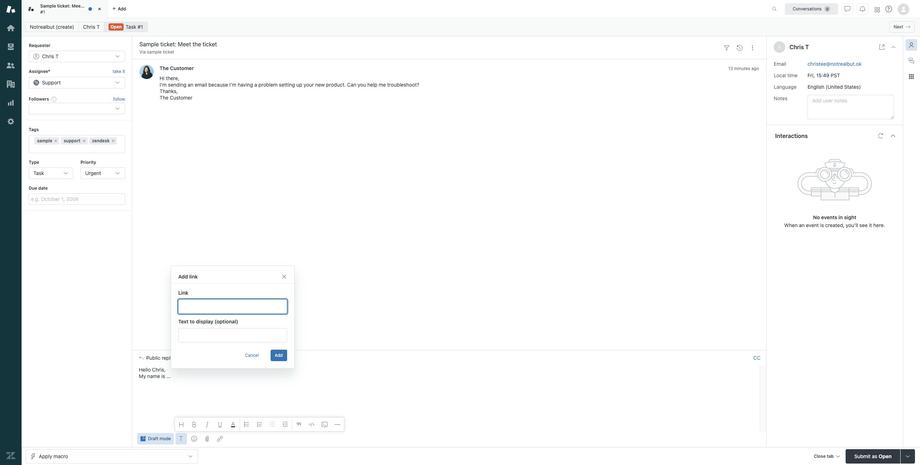Task type: describe. For each thing, give the bounding box(es) containing it.
follow
[[113, 96, 125, 102]]

name
[[147, 373, 160, 379]]

close image
[[96, 5, 103, 13]]

up
[[296, 82, 302, 88]]

a
[[254, 82, 257, 88]]

the inside hi there, i'm sending an email because i'm having a problem setting up your new product. can you help me troubleshoot? thanks, the customer
[[160, 95, 168, 101]]

(create)
[[56, 24, 74, 30]]

help
[[367, 82, 377, 88]]

get help image
[[886, 6, 892, 12]]

13
[[728, 66, 733, 71]]

admin image
[[6, 117, 15, 126]]

states)
[[844, 84, 861, 90]]

add for add
[[275, 353, 283, 358]]

avatar image
[[139, 65, 154, 79]]

created,
[[825, 222, 845, 228]]

no
[[813, 214, 820, 220]]

get started image
[[6, 23, 15, 33]]

type
[[29, 159, 39, 165]]

add for add link
[[178, 274, 188, 280]]

chris t inside chris t link
[[83, 24, 100, 30]]

link
[[189, 274, 198, 280]]

english (united states)
[[808, 84, 861, 90]]

as
[[872, 453, 877, 459]]

you
[[358, 82, 366, 88]]

meet
[[72, 3, 82, 9]]

1 the from the top
[[160, 65, 169, 71]]

views image
[[6, 42, 15, 51]]

due
[[29, 185, 37, 191]]

add link (cmd k) image
[[217, 436, 223, 442]]

submit as open
[[854, 453, 892, 459]]

Add user notes text field
[[808, 95, 894, 119]]

urgent button
[[81, 167, 125, 179]]

my
[[139, 373, 146, 379]]

mode
[[160, 436, 171, 441]]

organizations image
[[6, 79, 15, 89]]

0 vertical spatial customer
[[170, 65, 194, 71]]

there,
[[166, 75, 179, 81]]

Text to display (optional) field
[[178, 328, 287, 343]]

(optional)
[[215, 318, 238, 325]]

add link dialog
[[171, 266, 295, 369]]

link
[[178, 290, 188, 296]]

quote (cmd shift 9) image
[[296, 422, 301, 427]]

customer context image
[[909, 42, 914, 48]]

local time
[[774, 72, 798, 78]]

add button
[[270, 350, 287, 361]]

conversations
[[793, 6, 822, 11]]

sample
[[147, 49, 162, 55]]

cancel
[[245, 353, 259, 358]]

having
[[238, 82, 253, 88]]

reporting image
[[6, 98, 15, 107]]

increase indent (cmd ]) image
[[282, 422, 288, 427]]

#1
[[40, 9, 45, 15]]

the customer link
[[160, 65, 194, 71]]

italic (cmd i) image
[[204, 422, 210, 427]]

t inside chris t link
[[97, 24, 100, 30]]

bold (cmd b) image
[[191, 422, 197, 427]]

it inside no events in sight when an event is created, you'll see it here.
[[869, 222, 872, 228]]

display
[[196, 318, 213, 325]]

customer inside hi there, i'm sending an email because i'm having a problem setting up your new product. can you help me troubleshoot? thanks, the customer
[[170, 95, 192, 101]]

Link field
[[178, 299, 287, 314]]

hi
[[160, 75, 164, 81]]

the
[[83, 3, 90, 9]]

cc button
[[753, 355, 761, 361]]

1 i'm from the left
[[160, 82, 167, 88]]

underline (cmd u) image
[[217, 422, 223, 427]]

can
[[347, 82, 356, 88]]

sending
[[168, 82, 186, 88]]

main element
[[0, 0, 22, 465]]

new
[[315, 82, 325, 88]]

see
[[860, 222, 868, 228]]

13 minutes ago text field
[[728, 66, 759, 71]]

fri, 15:49 pst
[[808, 72, 840, 78]]

text
[[178, 318, 189, 325]]

no events in sight when an event is created, you'll see it here.
[[784, 214, 885, 228]]

insert emojis image
[[191, 436, 197, 442]]

here.
[[873, 222, 885, 228]]

Public reply composer Draft mode text field
[[136, 366, 758, 381]]

interactions
[[775, 132, 808, 139]]

15:49
[[816, 72, 829, 78]]

ticket:
[[57, 3, 71, 9]]

add link
[[178, 274, 198, 280]]

hello
[[139, 367, 151, 373]]

next
[[894, 24, 903, 29]]

apps image
[[909, 74, 914, 79]]

open inside open link
[[111, 24, 122, 29]]

when
[[784, 222, 798, 228]]

via sample ticket
[[139, 49, 174, 55]]

events
[[821, 214, 837, 220]]

hello chris, my name is ...
[[139, 367, 171, 379]]

time
[[787, 72, 798, 78]]

13 minutes ago
[[728, 66, 759, 71]]

view more details image
[[879, 44, 885, 50]]

me
[[379, 82, 386, 88]]

take it button
[[113, 68, 125, 75]]

ticket inside sample ticket: meet the ticket #1
[[92, 3, 104, 9]]

open link
[[104, 22, 148, 32]]

draft mode button
[[137, 433, 174, 445]]



Task type: locate. For each thing, give the bounding box(es) containing it.
an inside hi there, i'm sending an email because i'm having a problem setting up your new product. can you help me troubleshoot? thanks, the customer
[[188, 82, 193, 88]]

add left link
[[178, 274, 188, 280]]

0 vertical spatial is
[[820, 222, 824, 228]]

user image
[[777, 45, 782, 49], [778, 45, 781, 49]]

ticket right sample
[[163, 49, 174, 55]]

1 vertical spatial ticket
[[163, 49, 174, 55]]

hi there, i'm sending an email because i'm having a problem setting up your new product. can you help me troubleshoot? thanks, the customer
[[160, 75, 419, 101]]

1 vertical spatial is
[[161, 373, 165, 379]]

0 horizontal spatial t
[[97, 24, 100, 30]]

is right the event
[[820, 222, 824, 228]]

language
[[774, 84, 797, 90]]

ago
[[752, 66, 759, 71]]

pst
[[831, 72, 840, 78]]

format text image
[[178, 436, 184, 442]]

next button
[[890, 21, 915, 33]]

1 horizontal spatial t
[[805, 44, 809, 50]]

an left email
[[188, 82, 193, 88]]

in
[[839, 214, 843, 220]]

troubleshoot?
[[387, 82, 419, 88]]

0 horizontal spatial it
[[122, 69, 125, 74]]

1 vertical spatial open
[[879, 453, 892, 459]]

1 vertical spatial an
[[799, 222, 805, 228]]

the down thanks,
[[160, 95, 168, 101]]

0 horizontal spatial chris
[[83, 24, 95, 30]]

event
[[806, 222, 819, 228]]

0 vertical spatial t
[[97, 24, 100, 30]]

add right cancel at bottom left
[[275, 353, 283, 358]]

open
[[111, 24, 122, 29], [879, 453, 892, 459]]

0 horizontal spatial an
[[188, 82, 193, 88]]

1 horizontal spatial it
[[869, 222, 872, 228]]

t up fri,
[[805, 44, 809, 50]]

setting
[[279, 82, 295, 88]]

an
[[188, 82, 193, 88], [799, 222, 805, 228]]

customer down sending
[[170, 95, 192, 101]]

take it
[[113, 69, 125, 74]]

bulleted list (cmd shift 8) image
[[244, 422, 249, 427]]

horizontal rule (cmd shift l) image
[[335, 422, 340, 427]]

task
[[33, 170, 44, 176]]

0 horizontal spatial chris t
[[83, 24, 100, 30]]

1 horizontal spatial ticket
[[163, 49, 174, 55]]

task button
[[29, 167, 73, 179]]

secondary element
[[22, 20, 920, 34]]

1 vertical spatial it
[[869, 222, 872, 228]]

open right as
[[879, 453, 892, 459]]

1 vertical spatial customer
[[170, 95, 192, 101]]

1 vertical spatial chris t
[[790, 44, 809, 50]]

an inside no events in sight when an event is created, you'll see it here.
[[799, 222, 805, 228]]

priority
[[81, 159, 96, 165]]

0 vertical spatial ticket
[[92, 3, 104, 9]]

chris t down close image
[[83, 24, 100, 30]]

t
[[97, 24, 100, 30], [805, 44, 809, 50]]

numbered list (cmd shift 7) image
[[257, 422, 262, 427]]

urgent
[[85, 170, 101, 176]]

due date
[[29, 185, 48, 191]]

ticket
[[92, 3, 104, 9], [163, 49, 174, 55]]

close image
[[891, 44, 896, 50]]

zendesk image
[[6, 451, 15, 460]]

add
[[178, 274, 188, 280], [275, 353, 283, 358]]

chris inside chris t link
[[83, 24, 95, 30]]

your
[[304, 82, 314, 88]]

tab containing sample ticket: meet the ticket
[[22, 0, 108, 18]]

because
[[208, 82, 228, 88]]

draft mode
[[148, 436, 171, 441]]

email
[[774, 61, 786, 67]]

is left "..."
[[161, 373, 165, 379]]

english
[[808, 84, 824, 90]]

notrealbut (create) button
[[25, 22, 79, 32]]

0 vertical spatial it
[[122, 69, 125, 74]]

ticket right the
[[92, 3, 104, 9]]

1 horizontal spatial open
[[879, 453, 892, 459]]

it
[[122, 69, 125, 74], [869, 222, 872, 228]]

0 horizontal spatial ticket
[[92, 3, 104, 9]]

chris,
[[152, 367, 166, 373]]

add inside add button
[[275, 353, 283, 358]]

conversations button
[[785, 3, 838, 15]]

1 vertical spatial chris
[[790, 44, 804, 50]]

chris t
[[83, 24, 100, 30], [790, 44, 809, 50]]

it inside button
[[122, 69, 125, 74]]

take
[[113, 69, 121, 74]]

an left the event
[[799, 222, 805, 228]]

chris up time
[[790, 44, 804, 50]]

customers image
[[6, 61, 15, 70]]

the customer
[[160, 65, 194, 71]]

...
[[166, 373, 171, 379]]

0 vertical spatial chris t
[[83, 24, 100, 30]]

close modal image
[[281, 274, 287, 280]]

it right see
[[869, 222, 872, 228]]

follow button
[[113, 96, 125, 102]]

sight
[[844, 214, 856, 220]]

tab
[[22, 0, 108, 18]]

1 horizontal spatial i'm
[[229, 82, 236, 88]]

1 vertical spatial the
[[160, 95, 168, 101]]

text to display (optional)
[[178, 318, 238, 325]]

cancel button
[[241, 350, 263, 361]]

i'm
[[160, 82, 167, 88], [229, 82, 236, 88]]

t down close image
[[97, 24, 100, 30]]

notrealbut
[[30, 24, 54, 30]]

is inside no events in sight when an event is created, you'll see it here.
[[820, 222, 824, 228]]

sample
[[40, 3, 56, 9]]

1 vertical spatial add
[[275, 353, 283, 358]]

0 horizontal spatial i'm
[[160, 82, 167, 88]]

0 vertical spatial the
[[160, 65, 169, 71]]

date
[[38, 185, 48, 191]]

product.
[[326, 82, 346, 88]]

notrealbut (create)
[[30, 24, 74, 30]]

customer
[[170, 65, 194, 71], [170, 95, 192, 101]]

i'm down hi
[[160, 82, 167, 88]]

1 vertical spatial t
[[805, 44, 809, 50]]

2 i'm from the left
[[229, 82, 236, 88]]

submit
[[854, 453, 871, 459]]

thanks,
[[160, 88, 178, 94]]

1 horizontal spatial an
[[799, 222, 805, 228]]

problem
[[258, 82, 278, 88]]

code block (ctrl shift 6) image
[[322, 422, 327, 427]]

2 the from the top
[[160, 95, 168, 101]]

christee@notrealbut.ok
[[808, 61, 862, 67]]

0 vertical spatial add
[[178, 274, 188, 280]]

1 horizontal spatial add
[[275, 353, 283, 358]]

i'm left having
[[229, 82, 236, 88]]

email
[[195, 82, 207, 88]]

it right take
[[122, 69, 125, 74]]

chris
[[83, 24, 95, 30], [790, 44, 804, 50]]

chris down the
[[83, 24, 95, 30]]

zendesk support image
[[6, 5, 15, 14]]

you'll
[[846, 222, 858, 228]]

minutes
[[734, 66, 750, 71]]

(united
[[826, 84, 843, 90]]

0 horizontal spatial is
[[161, 373, 165, 379]]

add attachment image
[[204, 436, 210, 442]]

tabs tab list
[[22, 0, 765, 18]]

0 vertical spatial an
[[188, 82, 193, 88]]

events image
[[737, 45, 743, 51]]

Subject field
[[138, 40, 719, 49]]

draft
[[148, 436, 158, 441]]

1 horizontal spatial is
[[820, 222, 824, 228]]

1 horizontal spatial chris
[[790, 44, 804, 50]]

0 vertical spatial open
[[111, 24, 122, 29]]

via
[[139, 49, 146, 55]]

is inside hello chris, my name is ...
[[161, 373, 165, 379]]

the
[[160, 65, 169, 71], [160, 95, 168, 101]]

customer up there,
[[170, 65, 194, 71]]

zendesk products image
[[875, 7, 880, 12]]

0 horizontal spatial open
[[111, 24, 122, 29]]

chris t up time
[[790, 44, 809, 50]]

to
[[190, 318, 195, 325]]

decrease indent (cmd [) image
[[269, 422, 275, 427]]

cc
[[753, 355, 760, 361]]

the up hi
[[160, 65, 169, 71]]

is
[[820, 222, 824, 228], [161, 373, 165, 379]]

0 vertical spatial chris
[[83, 24, 95, 30]]

local
[[774, 72, 786, 78]]

code span (ctrl shift 5) image
[[309, 422, 314, 427]]

1 horizontal spatial chris t
[[790, 44, 809, 50]]

sample ticket: meet the ticket #1
[[40, 3, 104, 15]]

chris t link
[[78, 22, 104, 32]]

fri,
[[808, 72, 815, 78]]

Due date field
[[29, 193, 125, 205]]

0 horizontal spatial add
[[178, 274, 188, 280]]

open right chris t link
[[111, 24, 122, 29]]



Task type: vqa. For each thing, say whether or not it's contained in the screenshot.
Language
yes



